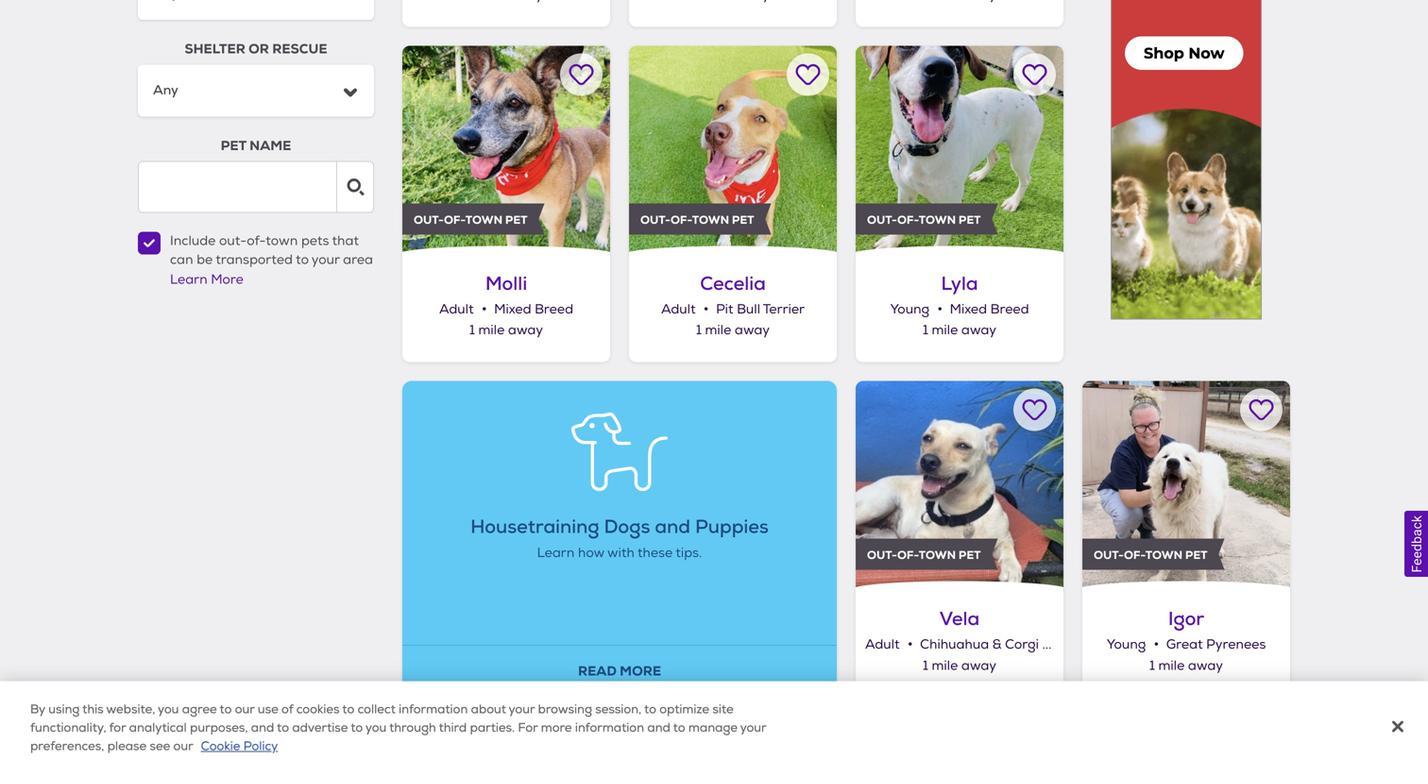 Task type: describe. For each thing, give the bounding box(es) containing it.
through
[[389, 720, 436, 736]]

for
[[109, 720, 126, 736]]

shelter
[[185, 40, 246, 58]]

igor
[[1169, 607, 1205, 632]]

0 vertical spatial our
[[235, 702, 255, 718]]

session,
[[596, 702, 642, 718]]

cecelia, adoptable dog, adult female pit bull terrier, 1 mile away, out-of-town pet. image
[[629, 46, 837, 254]]

and inside 'housetraining dogs and puppies learn how with these tips.'
[[655, 514, 691, 540]]

out- for vela
[[867, 548, 898, 563]]

browsing
[[538, 702, 592, 718]]

advertise
[[292, 720, 348, 736]]

be
[[197, 252, 213, 268]]

housetraining dogs and puppies learn how with these tips.
[[471, 514, 769, 562]]

bull
[[737, 301, 761, 318]]

town for lyla
[[919, 212, 956, 228]]

terrier
[[763, 301, 805, 318]]

area
[[343, 252, 373, 268]]

privacy alert dialog
[[0, 682, 1429, 778]]

chihuahua
[[920, 637, 989, 653]]

1 mile away for cecelia
[[696, 322, 770, 339]]

mixed breed for lyla
[[950, 301, 1029, 318]]

site
[[713, 702, 734, 718]]

rescue
[[272, 40, 327, 58]]

vela, adoptable dog, adult male chihuahua & corgi mix, 1 mile away, out-of-town pet. image
[[856, 381, 1064, 589]]

learn more
[[170, 272, 244, 288]]

away for vela
[[962, 658, 997, 675]]

out-of-town pet for vela
[[867, 548, 981, 563]]

chihuahua & corgi mix
[[920, 637, 1064, 653]]

pit bull terrier
[[716, 301, 805, 318]]

shelter or rescue
[[185, 40, 327, 58]]

town inside include out-of-town pets that can be transported to your area
[[266, 233, 298, 250]]

lyla
[[941, 271, 979, 296]]

collect
[[358, 702, 396, 718]]

to down collect
[[351, 720, 363, 736]]

with
[[607, 545, 635, 562]]

pets
[[301, 233, 329, 250]]

1 mile away for vela
[[923, 658, 997, 675]]

of- for igor
[[1124, 548, 1146, 563]]

manage
[[689, 720, 738, 736]]

to right session,
[[644, 702, 657, 718]]

breed for molli
[[535, 301, 574, 318]]

1 for molli
[[470, 322, 475, 339]]

learn more link
[[170, 272, 244, 288]]

1 horizontal spatial information
[[575, 720, 644, 736]]

corgi
[[1005, 637, 1039, 653]]

sammie, adoptable dog, adult female poodle mix, 1 mile away, out-of-town pet. image
[[403, 717, 610, 778]]

0 horizontal spatial information
[[399, 702, 468, 718]]

learn inside 'housetraining dogs and puppies learn how with these tips.'
[[537, 545, 575, 562]]

these
[[638, 545, 673, 562]]

dogs
[[604, 514, 650, 540]]

cookie
[[201, 739, 240, 754]]

third
[[439, 720, 467, 736]]

great
[[1167, 637, 1203, 653]]

or
[[249, 40, 269, 58]]

housetraining
[[471, 514, 600, 540]]

read
[[578, 663, 617, 681]]

away for igor
[[1189, 658, 1224, 675]]

out-
[[219, 233, 247, 250]]

can
[[170, 252, 193, 268]]

and down optimize
[[648, 720, 671, 736]]

any
[[153, 81, 178, 99]]

out- for igor
[[1094, 548, 1124, 563]]

how
[[578, 545, 605, 562]]

of- inside include out-of-town pets that can be transported to your area
[[247, 233, 266, 250]]

pet for cecelia
[[732, 212, 755, 228]]

of- for cecelia
[[671, 212, 692, 228]]

use
[[258, 702, 278, 718]]

this
[[82, 702, 104, 718]]

mixed breed for molli
[[494, 301, 574, 318]]

mile for igor
[[1159, 658, 1185, 675]]

and up policy
[[251, 720, 274, 736]]

include out-of-town pets that can be transported to your area
[[170, 233, 373, 268]]

include
[[170, 233, 216, 250]]

great pyrenees
[[1167, 637, 1266, 653]]

pet for igor
[[1186, 548, 1208, 563]]

out-of-town pet for cecelia
[[641, 212, 755, 228]]

analytical
[[129, 720, 187, 736]]

read more
[[578, 663, 661, 681]]

igor, adoptable dog, young male great pyrenees, 1 mile away, out-of-town pet. image
[[1083, 381, 1291, 589]]

more
[[541, 720, 572, 736]]

website,
[[106, 702, 155, 718]]

away for molli
[[508, 322, 543, 339]]

town for igor
[[1146, 548, 1183, 563]]

cecelia
[[700, 271, 766, 296]]

adult for molli
[[439, 301, 474, 318]]

to left collect
[[342, 702, 355, 718]]

pyrenees
[[1207, 637, 1266, 653]]

away for lyla
[[962, 322, 997, 339]]

mile for cecelia
[[705, 322, 732, 339]]

1 for lyla
[[923, 322, 929, 339]]

1 for igor
[[1150, 658, 1156, 675]]

out- for molli
[[414, 212, 444, 228]]

away for cecelia
[[735, 322, 770, 339]]

functionality,
[[30, 720, 106, 736]]

policy
[[244, 739, 278, 754]]

molli
[[486, 271, 527, 296]]

for
[[518, 720, 538, 736]]



Task type: vqa. For each thing, say whether or not it's contained in the screenshot.


Task type: locate. For each thing, give the bounding box(es) containing it.
vela
[[940, 607, 980, 632]]

1 horizontal spatial our
[[235, 702, 255, 718]]

your up "for"
[[509, 702, 535, 718]]

advertisement region
[[1111, 0, 1262, 320]]

mile down the lyla
[[932, 322, 958, 339]]

breed
[[535, 301, 574, 318], [991, 301, 1029, 318]]

to down optimize
[[673, 720, 686, 736]]

you
[[158, 702, 179, 718], [366, 720, 387, 736]]

town up molli at the left top of the page
[[466, 212, 503, 228]]

0 horizontal spatial young
[[891, 301, 930, 318]]

optimize
[[660, 702, 710, 718]]

of- for lyla
[[898, 212, 919, 228]]

0 horizontal spatial adult
[[439, 301, 474, 318]]

1 mile away down pit
[[696, 322, 770, 339]]

1 mile away for molli
[[470, 322, 543, 339]]

pet up cecelia
[[732, 212, 755, 228]]

2 vertical spatial your
[[740, 720, 767, 736]]

to
[[296, 252, 309, 268], [220, 702, 232, 718], [342, 702, 355, 718], [644, 702, 657, 718], [277, 720, 289, 736], [351, 720, 363, 736], [673, 720, 686, 736]]

learn down can
[[170, 272, 208, 288]]

0 vertical spatial information
[[399, 702, 468, 718]]

young for igor
[[1107, 637, 1146, 653]]

1 horizontal spatial your
[[509, 702, 535, 718]]

see
[[150, 739, 170, 754]]

away down the lyla
[[962, 322, 997, 339]]

1 vertical spatial our
[[173, 739, 193, 754]]

you up analytical on the left
[[158, 702, 179, 718]]

name
[[250, 137, 291, 154]]

town up cecelia
[[692, 212, 730, 228]]

cookies
[[296, 702, 340, 718]]

1 vertical spatial more
[[620, 663, 661, 681]]

adult for cecelia
[[661, 301, 696, 318]]

0 horizontal spatial mixed breed
[[494, 301, 574, 318]]

1 mixed from the left
[[494, 301, 532, 318]]

mixed breed
[[494, 301, 574, 318], [950, 301, 1029, 318]]

adult
[[439, 301, 474, 318], [661, 301, 696, 318], [866, 637, 900, 653]]

1 for cecelia
[[696, 322, 702, 339]]

puppies
[[695, 514, 769, 540]]

1 horizontal spatial adult
[[661, 301, 696, 318]]

2 horizontal spatial your
[[740, 720, 767, 736]]

1 horizontal spatial mixed
[[950, 301, 987, 318]]

to inside include out-of-town pets that can be transported to your area
[[296, 252, 309, 268]]

1 vertical spatial information
[[575, 720, 644, 736]]

town up the lyla
[[919, 212, 956, 228]]

mile down molli at the left top of the page
[[479, 322, 505, 339]]

your inside include out-of-town pets that can be transported to your area
[[312, 252, 340, 268]]

by using this website, you agree to our use of cookies to collect information about your browsing session, to optimize site functionality, for analytical purposes, and to advertise to you through third parties.  for more information and to manage your preferences, please see our
[[30, 702, 767, 754]]

your down pets
[[312, 252, 340, 268]]

0 horizontal spatial you
[[158, 702, 179, 718]]

away
[[508, 322, 543, 339], [735, 322, 770, 339], [962, 322, 997, 339], [962, 658, 997, 675], [1189, 658, 1224, 675]]

molli, adoptable dog, adult female mixed breed, 1 mile away, out-of-town pet. image
[[403, 46, 610, 254]]

more
[[211, 272, 244, 288], [620, 663, 661, 681]]

mile down the chihuahua
[[932, 658, 958, 675]]

pet up molli at the left top of the page
[[505, 212, 528, 228]]

of-
[[444, 212, 466, 228], [671, 212, 692, 228], [898, 212, 919, 228], [247, 233, 266, 250], [898, 548, 919, 563], [1124, 548, 1146, 563]]

1 vertical spatial you
[[366, 720, 387, 736]]

1 horizontal spatial breed
[[991, 301, 1029, 318]]

town
[[466, 212, 503, 228], [692, 212, 730, 228], [919, 212, 956, 228], [266, 233, 298, 250], [919, 548, 956, 563], [1146, 548, 1183, 563]]

bosco, adoptable dog, puppy male terrier & chihuahua mix, 1 mile away, out-of-town pet. image
[[629, 717, 837, 778]]

mixed for molli
[[494, 301, 532, 318]]

0 vertical spatial your
[[312, 252, 340, 268]]

mixed
[[494, 301, 532, 318], [950, 301, 987, 318]]

2 mixed breed from the left
[[950, 301, 1029, 318]]

mix
[[1043, 637, 1064, 653]]

town for molli
[[466, 212, 503, 228]]

2 breed from the left
[[991, 301, 1029, 318]]

breed for lyla
[[991, 301, 1029, 318]]

our left use
[[235, 702, 255, 718]]

and
[[655, 514, 691, 540], [251, 720, 274, 736], [648, 720, 671, 736]]

out-of-town pet for lyla
[[867, 212, 981, 228]]

0 vertical spatial you
[[158, 702, 179, 718]]

pet
[[221, 137, 246, 154]]

young for lyla
[[891, 301, 930, 318]]

1 horizontal spatial learn
[[537, 545, 575, 562]]

information up third
[[399, 702, 468, 718]]

mile for lyla
[[932, 322, 958, 339]]

lyla, adoptable dog, young female mixed breed, 1 mile away, out-of-town pet. image
[[856, 46, 1064, 254]]

more for learn more
[[211, 272, 244, 288]]

your right manage
[[740, 720, 767, 736]]

1 for vela
[[923, 658, 929, 675]]

0 horizontal spatial breed
[[535, 301, 574, 318]]

out- for lyla
[[867, 212, 898, 228]]

town up igor
[[1146, 548, 1183, 563]]

about
[[471, 702, 506, 718]]

purposes,
[[190, 720, 248, 736]]

to down of
[[277, 720, 289, 736]]

by
[[30, 702, 45, 718]]

1 vertical spatial learn
[[537, 545, 575, 562]]

out-of-town pet up the lyla
[[867, 212, 981, 228]]

out-of-town pet up cecelia
[[641, 212, 755, 228]]

1 mile away down the chihuahua
[[923, 658, 997, 675]]

out-
[[414, 212, 444, 228], [641, 212, 671, 228], [867, 212, 898, 228], [867, 548, 898, 563], [1094, 548, 1124, 563]]

0 horizontal spatial learn
[[170, 272, 208, 288]]

0 vertical spatial more
[[211, 272, 244, 288]]

1 breed from the left
[[535, 301, 574, 318]]

town up transported
[[266, 233, 298, 250]]

pet for molli
[[505, 212, 528, 228]]

to up 'purposes,' at bottom left
[[220, 702, 232, 718]]

away down the bull
[[735, 322, 770, 339]]

pit
[[716, 301, 734, 318]]

1 horizontal spatial more
[[620, 663, 661, 681]]

out-of-town pet for igor
[[1094, 548, 1208, 563]]

1 mile away for lyla
[[923, 322, 997, 339]]

to down pets
[[296, 252, 309, 268]]

mixed breed down molli at the left top of the page
[[494, 301, 574, 318]]

our right see
[[173, 739, 193, 754]]

1 mile away down molli at the left top of the page
[[470, 322, 543, 339]]

and up tips.
[[655, 514, 691, 540]]

pet for vela
[[959, 548, 981, 563]]

our
[[235, 702, 255, 718], [173, 739, 193, 754]]

that
[[332, 233, 359, 250]]

your
[[312, 252, 340, 268], [509, 702, 535, 718], [740, 720, 767, 736]]

cookie policy link
[[201, 739, 278, 754]]

1 mile away
[[470, 322, 543, 339], [696, 322, 770, 339], [923, 322, 997, 339], [923, 658, 997, 675], [1150, 658, 1224, 675]]

mile for molli
[[479, 322, 505, 339]]

0 horizontal spatial your
[[312, 252, 340, 268]]

any button
[[138, 65, 374, 117]]

mile down great
[[1159, 658, 1185, 675]]

1 horizontal spatial young
[[1107, 637, 1146, 653]]

transported
[[216, 252, 293, 268]]

you down collect
[[366, 720, 387, 736]]

tips.
[[676, 545, 702, 562]]

0 horizontal spatial more
[[211, 272, 244, 288]]

more right the read
[[620, 663, 661, 681]]

town for vela
[[919, 548, 956, 563]]

cookie policy
[[201, 739, 278, 754]]

2 mixed from the left
[[950, 301, 987, 318]]

away down molli at the left top of the page
[[508, 322, 543, 339]]

mixed down molli at the left top of the page
[[494, 301, 532, 318]]

1 mile away for igor
[[1150, 658, 1224, 675]]

using
[[48, 702, 80, 718]]

2 horizontal spatial adult
[[866, 637, 900, 653]]

away down great pyrenees
[[1189, 658, 1224, 675]]

of- for molli
[[444, 212, 466, 228]]

0 horizontal spatial our
[[173, 739, 193, 754]]

1 mile away down great
[[1150, 658, 1224, 675]]

1 mile away down the lyla
[[923, 322, 997, 339]]

None text field
[[138, 161, 374, 213]]

mile
[[479, 322, 505, 339], [705, 322, 732, 339], [932, 322, 958, 339], [932, 658, 958, 675], [1159, 658, 1185, 675]]

mixed down the lyla
[[950, 301, 987, 318]]

adult for vela
[[866, 637, 900, 653]]

away down the chihuahua & corgi mix
[[962, 658, 997, 675]]

please
[[107, 739, 147, 754]]

young
[[891, 301, 930, 318], [1107, 637, 1146, 653]]

1 vertical spatial young
[[1107, 637, 1146, 653]]

pet for lyla
[[959, 212, 981, 228]]

out-of-town pet for molli
[[414, 212, 528, 228]]

learn down housetraining
[[537, 545, 575, 562]]

pet up the lyla
[[959, 212, 981, 228]]

out-of-town pet up igor
[[1094, 548, 1208, 563]]

0 vertical spatial young
[[891, 301, 930, 318]]

out-of-town pet
[[414, 212, 528, 228], [641, 212, 755, 228], [867, 212, 981, 228], [867, 548, 981, 563], [1094, 548, 1208, 563]]

out- for cecelia
[[641, 212, 671, 228]]

more down be
[[211, 272, 244, 288]]

1
[[470, 322, 475, 339], [696, 322, 702, 339], [923, 322, 929, 339], [923, 658, 929, 675], [1150, 658, 1156, 675]]

out-of-town pet up the vela
[[867, 548, 981, 563]]

0 vertical spatial learn
[[170, 272, 208, 288]]

mixed for lyla
[[950, 301, 987, 318]]

information
[[399, 702, 468, 718], [575, 720, 644, 736]]

parties.
[[470, 720, 515, 736]]

out-of-town pet up molli at the left top of the page
[[414, 212, 528, 228]]

more for read more
[[620, 663, 661, 681]]

of- for vela
[[898, 548, 919, 563]]

mile for vela
[[932, 658, 958, 675]]

mixed breed down the lyla
[[950, 301, 1029, 318]]

pet up the vela
[[959, 548, 981, 563]]

town for cecelia
[[692, 212, 730, 228]]

1 horizontal spatial you
[[366, 720, 387, 736]]

1 horizontal spatial mixed breed
[[950, 301, 1029, 318]]

pet name
[[221, 137, 291, 154]]

&
[[993, 637, 1002, 653]]

pet
[[505, 212, 528, 228], [732, 212, 755, 228], [959, 212, 981, 228], [959, 548, 981, 563], [1186, 548, 1208, 563]]

information down session,
[[575, 720, 644, 736]]

preferences,
[[30, 739, 104, 754]]

1 vertical spatial your
[[509, 702, 535, 718]]

agree
[[182, 702, 217, 718]]

of
[[282, 702, 293, 718]]

1 mixed breed from the left
[[494, 301, 574, 318]]

town up the vela
[[919, 548, 956, 563]]

0 horizontal spatial mixed
[[494, 301, 532, 318]]

pet up igor
[[1186, 548, 1208, 563]]

mile down pit
[[705, 322, 732, 339]]



